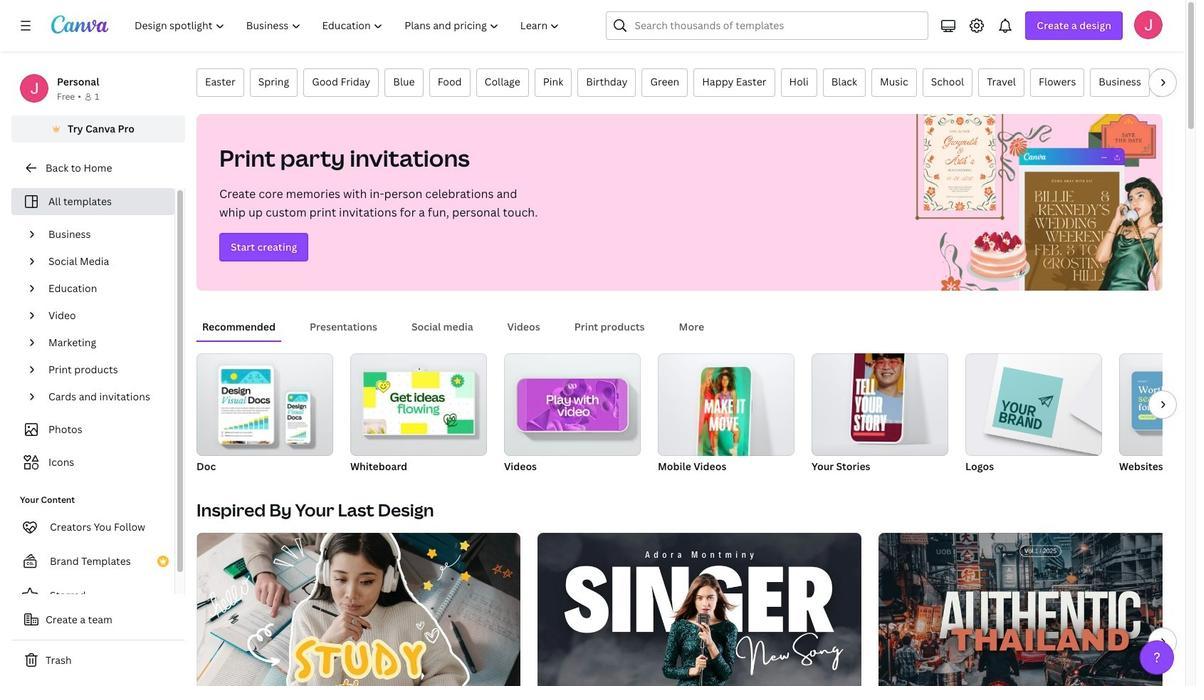 Task type: vqa. For each thing, say whether or not it's contained in the screenshot.
the right brand
no



Task type: describe. For each thing, give the bounding box(es) containing it.
dark modern elegant singer new song youtube thumbnail image
[[538, 533, 862, 686]]

top level navigation element
[[125, 11, 572, 40]]

Search search field
[[635, 12, 920, 39]]



Task type: locate. For each thing, give the bounding box(es) containing it.
mobile video image
[[658, 353, 795, 456], [698, 367, 752, 464]]

dark grey minimalist photo travel youtube thumbnail image
[[879, 533, 1197, 686]]

website image
[[1120, 353, 1197, 456], [1120, 353, 1197, 456]]

your story image
[[851, 345, 906, 442], [812, 353, 949, 456]]

video image
[[504, 353, 641, 456], [527, 379, 619, 431]]

logo image
[[966, 353, 1103, 456], [993, 367, 1064, 438]]

None search field
[[607, 11, 929, 40]]

whiteboard image
[[350, 353, 487, 456], [364, 372, 474, 434]]

james peterson image
[[1135, 11, 1163, 39]]

yellow modern study with me youtube thumbnail image
[[197, 533, 521, 686]]

doc image
[[197, 353, 333, 456], [197, 353, 333, 456]]

print party invitations image
[[898, 114, 1163, 291]]



